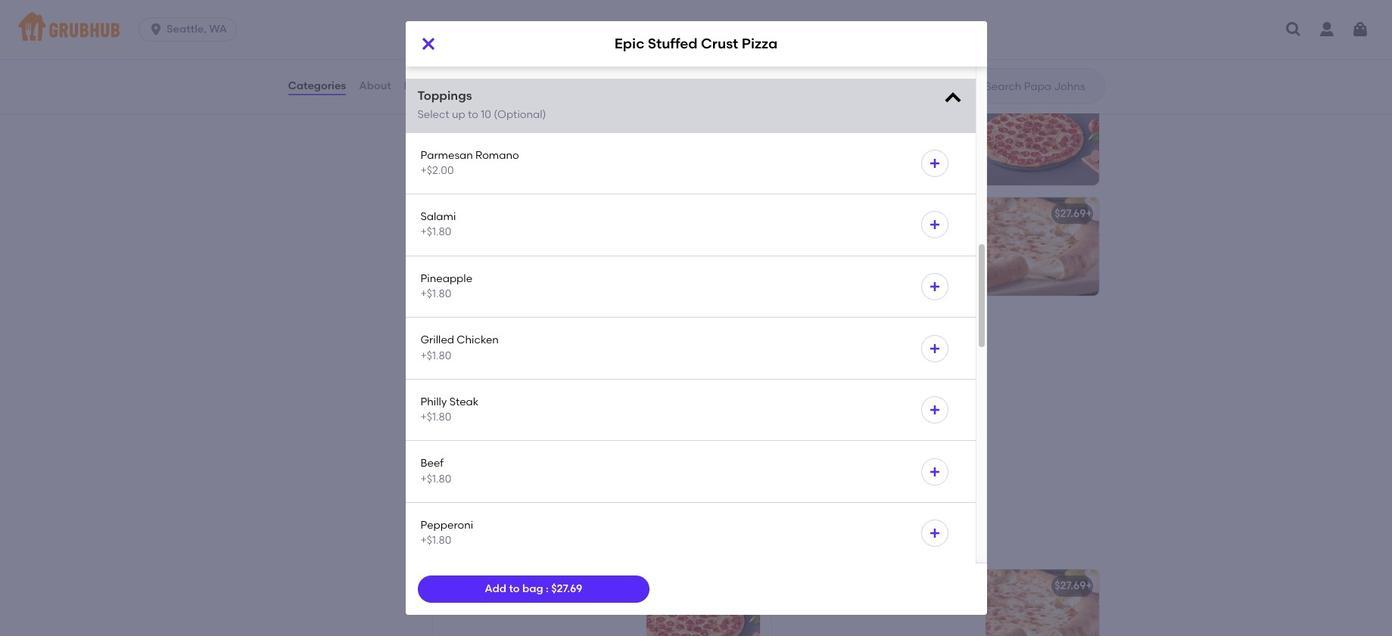 Task type: describe. For each thing, give the bounding box(es) containing it.
+$1.80 for salami
[[421, 226, 452, 239]]

sauce
[[464, 29, 496, 42]]

svg image inside main navigation navigation
[[1285, 20, 1303, 39]]

seattle, wa button
[[139, 17, 243, 42]]

best sellers most ordered on grubhub
[[430, 360, 562, 394]]

wa
[[209, 23, 227, 36]]

2 + from the top
[[1086, 207, 1092, 220]]

search icon image
[[961, 77, 979, 95]]

hawaiian
[[475, 97, 525, 110]]

steak
[[449, 396, 479, 409]]

shaq-a-roni pizza for middle shaq-a-roni pizza image
[[442, 207, 537, 220]]

beef
[[421, 458, 444, 470]]

:
[[546, 583, 549, 596]]

super hawaiian pizza image
[[646, 87, 760, 186]]

1 shaq- from the top
[[442, 207, 473, 220]]

super hawaiian pizza button
[[433, 87, 760, 186]]

$19.29
[[1055, 97, 1086, 110]]

0 vertical spatial epic stuffed crust pizza image
[[985, 198, 1099, 296]]

1 shaq-a-roni pizza button from the top
[[433, 198, 760, 296]]

up
[[452, 108, 465, 121]]

to inside the 'toppings select up to 10 (optional)'
[[468, 108, 478, 121]]

toppings
[[418, 88, 472, 103]]

epic stuffed crust pizza inside button
[[440, 420, 564, 433]]

alfredo sauce
[[424, 29, 496, 42]]

beef +$1.80
[[421, 458, 452, 486]]

pizza inside button
[[527, 97, 554, 110]]

less
[[771, 312, 791, 325]]

+$1.80 inside the 'grilled chicken +$1.80'
[[421, 349, 452, 362]]

svg image for pineapple
[[929, 281, 941, 293]]

select
[[418, 108, 449, 121]]

svg image for pepperoni
[[929, 528, 941, 540]]

2 shaq-a-roni pizza button from the top
[[433, 570, 760, 637]]

+$1.80 for pineapple
[[421, 288, 452, 301]]

add to bag : $27.69
[[485, 583, 583, 596]]

pepperoni
[[421, 519, 473, 532]]

pineapple
[[421, 272, 472, 285]]

super
[[442, 97, 472, 110]]

crust inside button
[[506, 420, 534, 433]]

chicken
[[457, 334, 499, 347]]

roni for middle shaq-a-roni pizza image
[[485, 207, 508, 220]]

+$1.80 for beef
[[421, 473, 452, 486]]

seattle, wa
[[167, 23, 227, 36]]

$27.69 for topmost epic stuffed crust pizza image
[[1055, 207, 1086, 220]]

grilled chicken +$1.80
[[421, 334, 499, 362]]

most
[[430, 382, 454, 394]]

2 vertical spatial shaq-a-roni pizza image
[[646, 570, 760, 637]]

0 vertical spatial crust
[[701, 35, 738, 53]]

grilled
[[421, 334, 454, 347]]

Search Papa Johns search field
[[984, 79, 1100, 94]]

romano
[[476, 149, 519, 162]]

featured selection
[[430, 535, 580, 554]]

categories
[[288, 79, 346, 92]]

+$1.80 for pepperoni
[[421, 535, 452, 548]]

reviews button
[[403, 59, 447, 114]]

svg image for grilled chicken
[[929, 343, 941, 355]]

$19.29 +
[[1055, 97, 1092, 110]]

selection
[[506, 535, 580, 554]]

a- for shaq-a-roni pizza image to the bottom
[[473, 580, 485, 593]]

a- for middle shaq-a-roni pizza image
[[473, 207, 485, 220]]

bag
[[522, 583, 543, 596]]

0 vertical spatial shaq-a-roni pizza image
[[985, 87, 1099, 186]]

(optional)
[[494, 108, 546, 121]]

the meats pizza image
[[646, 0, 760, 75]]

grubhub
[[516, 382, 562, 394]]



Task type: vqa. For each thing, say whether or not it's contained in the screenshot.


Task type: locate. For each thing, give the bounding box(es) containing it.
$27.69 +
[[1055, 207, 1092, 220], [1055, 580, 1092, 593]]

1 a- from the top
[[473, 207, 485, 220]]

0 vertical spatial to
[[468, 108, 478, 121]]

1 vertical spatial roni
[[485, 580, 508, 593]]

4 +$1.80 from the top
[[421, 411, 452, 424]]

shaq-a-roni pizza for shaq-a-roni pizza image to the bottom
[[442, 580, 537, 593]]

a- right salami
[[473, 207, 485, 220]]

+$1.80 down pineapple
[[421, 288, 452, 301]]

roni
[[485, 207, 508, 220], [485, 580, 508, 593]]

3 +$1.80 from the top
[[421, 349, 452, 362]]

to
[[468, 108, 478, 121], [509, 583, 520, 596]]

epic inside button
[[440, 420, 463, 433]]

reviews
[[404, 79, 446, 92]]

1 + from the top
[[1086, 97, 1092, 110]]

a- down featured
[[473, 580, 485, 593]]

$27.69 + for the bottommost epic stuffed crust pizza image
[[1055, 580, 1092, 593]]

super hawaiian pizza
[[442, 97, 554, 110]]

svg image
[[1351, 20, 1370, 39], [148, 22, 164, 37], [942, 88, 963, 109], [929, 157, 941, 169], [929, 281, 941, 293], [929, 343, 941, 355], [929, 528, 941, 540]]

0 horizontal spatial to
[[468, 108, 478, 121]]

featured
[[430, 535, 502, 554]]

svg image for parmesan romano
[[929, 157, 941, 169]]

+$1.80 inside salami +$1.80
[[421, 226, 452, 239]]

$27.69 for the bottommost epic stuffed crust pizza image
[[1055, 580, 1086, 593]]

1 vertical spatial stuffed
[[465, 420, 503, 433]]

+$1.80 down the pepperoni
[[421, 535, 452, 548]]

1 vertical spatial shaq-a-roni pizza button
[[433, 570, 760, 637]]

0 vertical spatial shaq-a-roni pizza button
[[433, 198, 760, 296]]

1 horizontal spatial stuffed
[[648, 35, 698, 53]]

about
[[359, 79, 391, 92]]

pepperoni +$1.80
[[421, 519, 473, 548]]

1 horizontal spatial crust
[[701, 35, 738, 53]]

show less
[[741, 312, 791, 325]]

$27.69 + for topmost epic stuffed crust pizza image
[[1055, 207, 1092, 220]]

2 shaq-a-roni pizza from the top
[[442, 580, 537, 593]]

shaq- down "+$2.00"
[[442, 207, 473, 220]]

0 vertical spatial epic
[[615, 35, 645, 53]]

shaq-a-roni pizza
[[442, 207, 537, 220], [442, 580, 537, 593]]

1 $27.69 + from the top
[[1055, 207, 1092, 220]]

1 vertical spatial $27.69 +
[[1055, 580, 1092, 593]]

epic stuffed crust pizza
[[615, 35, 778, 53], [440, 420, 564, 433]]

1 shaq-a-roni pizza from the top
[[442, 207, 537, 220]]

epic
[[615, 35, 645, 53], [440, 420, 463, 433]]

1 vertical spatial epic stuffed crust pizza image
[[648, 407, 761, 505]]

roni left bag
[[485, 580, 508, 593]]

0 vertical spatial stuffed
[[648, 35, 698, 53]]

1 +$1.80 from the top
[[421, 226, 452, 239]]

0 vertical spatial epic stuffed crust pizza
[[615, 35, 778, 53]]

2 a- from the top
[[473, 580, 485, 593]]

0 horizontal spatial epic stuffed crust pizza
[[440, 420, 564, 433]]

show less button
[[427, 302, 1105, 335]]

+
[[1086, 97, 1092, 110], [1086, 207, 1092, 220], [1086, 580, 1092, 593]]

svg image for toppings
[[942, 88, 963, 109]]

sellers
[[468, 360, 521, 379]]

+$1.80 inside pineapple +$1.80
[[421, 288, 452, 301]]

to left 10
[[468, 108, 478, 121]]

+$1.80 down grilled
[[421, 349, 452, 362]]

1 vertical spatial to
[[509, 583, 520, 596]]

0 horizontal spatial epic
[[440, 420, 463, 433]]

+$2.00
[[421, 164, 454, 177]]

epic stuffed crust pizza button
[[431, 407, 761, 505]]

+$1.80 inside 'pepperoni +$1.80'
[[421, 535, 452, 548]]

1 horizontal spatial epic
[[615, 35, 645, 53]]

1 vertical spatial epic
[[440, 420, 463, 433]]

0 vertical spatial a-
[[473, 207, 485, 220]]

6 +$1.80 from the top
[[421, 535, 452, 548]]

2 shaq- from the top
[[442, 580, 473, 593]]

1 vertical spatial +
[[1086, 207, 1092, 220]]

0 vertical spatial +
[[1086, 97, 1092, 110]]

shaq-a-roni pizza image
[[985, 87, 1099, 186], [646, 198, 760, 296], [646, 570, 760, 637]]

2 vertical spatial +
[[1086, 580, 1092, 593]]

2 vertical spatial epic stuffed crust pizza image
[[985, 570, 1099, 637]]

0 vertical spatial $27.69 +
[[1055, 207, 1092, 220]]

main navigation navigation
[[0, 0, 1392, 59]]

salami
[[421, 211, 456, 223]]

show
[[741, 312, 769, 325]]

stuffed inside button
[[465, 420, 503, 433]]

+$1.80 inside philly steak +$1.80
[[421, 411, 452, 424]]

epic stuffed crust pizza image
[[985, 198, 1099, 296], [648, 407, 761, 505], [985, 570, 1099, 637]]

0 horizontal spatial stuffed
[[465, 420, 503, 433]]

shaq- left add
[[442, 580, 473, 593]]

pizza
[[742, 35, 778, 53], [527, 97, 554, 110], [510, 207, 537, 220], [536, 420, 564, 433], [510, 580, 537, 593]]

about button
[[358, 59, 392, 114]]

+$1.80 down philly
[[421, 411, 452, 424]]

philly steak +$1.80
[[421, 396, 479, 424]]

+$1.80 down beef at the bottom of the page
[[421, 473, 452, 486]]

1 vertical spatial shaq-a-roni pizza
[[442, 580, 537, 593]]

pineapple +$1.80
[[421, 272, 472, 301]]

1 roni from the top
[[485, 207, 508, 220]]

parmesan
[[421, 149, 473, 162]]

10
[[481, 108, 491, 121]]

1 horizontal spatial epic stuffed crust pizza
[[615, 35, 778, 53]]

+$1.80
[[421, 226, 452, 239], [421, 288, 452, 301], [421, 349, 452, 362], [421, 411, 452, 424], [421, 473, 452, 486], [421, 535, 452, 548]]

3 + from the top
[[1086, 580, 1092, 593]]

shaq-a-roni pizza button
[[433, 198, 760, 296], [433, 570, 760, 637]]

crust
[[701, 35, 738, 53], [506, 420, 534, 433]]

epic left the meats pizza "image"
[[615, 35, 645, 53]]

salami +$1.80
[[421, 211, 456, 239]]

$27.69
[[1055, 207, 1086, 220], [1055, 580, 1086, 593], [551, 583, 583, 596]]

epic down steak
[[440, 420, 463, 433]]

stuffed
[[648, 35, 698, 53], [465, 420, 503, 433]]

0 vertical spatial shaq-
[[442, 207, 473, 220]]

1 vertical spatial epic stuffed crust pizza
[[440, 420, 564, 433]]

0 vertical spatial roni
[[485, 207, 508, 220]]

0 vertical spatial shaq-a-roni pizza
[[442, 207, 537, 220]]

pizza inside button
[[536, 420, 564, 433]]

1 horizontal spatial to
[[509, 583, 520, 596]]

a-
[[473, 207, 485, 220], [473, 580, 485, 593]]

ordered
[[457, 382, 498, 394]]

1 vertical spatial shaq-
[[442, 580, 473, 593]]

the works pizza image
[[985, 0, 1099, 75]]

5 +$1.80 from the top
[[421, 473, 452, 486]]

0 horizontal spatial crust
[[506, 420, 534, 433]]

2 $27.69 + from the top
[[1055, 580, 1092, 593]]

seattle,
[[167, 23, 207, 36]]

alfredo
[[424, 29, 461, 42]]

toppings select up to 10 (optional)
[[418, 88, 546, 121]]

2 roni from the top
[[485, 580, 508, 593]]

on
[[500, 382, 513, 394]]

shaq-a-roni pizza down "featured selection"
[[442, 580, 537, 593]]

parmesan romano +$2.00
[[421, 149, 519, 177]]

philly
[[421, 396, 447, 409]]

2 +$1.80 from the top
[[421, 288, 452, 301]]

1 vertical spatial a-
[[473, 580, 485, 593]]

shaq-
[[442, 207, 473, 220], [442, 580, 473, 593]]

roni down parmesan romano +$2.00
[[485, 207, 508, 220]]

categories button
[[287, 59, 347, 114]]

best
[[430, 360, 465, 379]]

svg image inside seattle, wa button
[[148, 22, 164, 37]]

shaq-a-roni pizza down parmesan romano +$2.00
[[442, 207, 537, 220]]

roni for shaq-a-roni pizza image to the bottom
[[485, 580, 508, 593]]

add
[[485, 583, 507, 596]]

1 vertical spatial shaq-a-roni pizza image
[[646, 198, 760, 296]]

+$1.80 down salami
[[421, 226, 452, 239]]

svg image
[[1285, 20, 1303, 39], [619, 30, 631, 42], [419, 35, 437, 53], [929, 219, 941, 231], [929, 404, 941, 417], [929, 466, 941, 478]]

to left bag
[[509, 583, 520, 596]]

1 vertical spatial crust
[[506, 420, 534, 433]]



